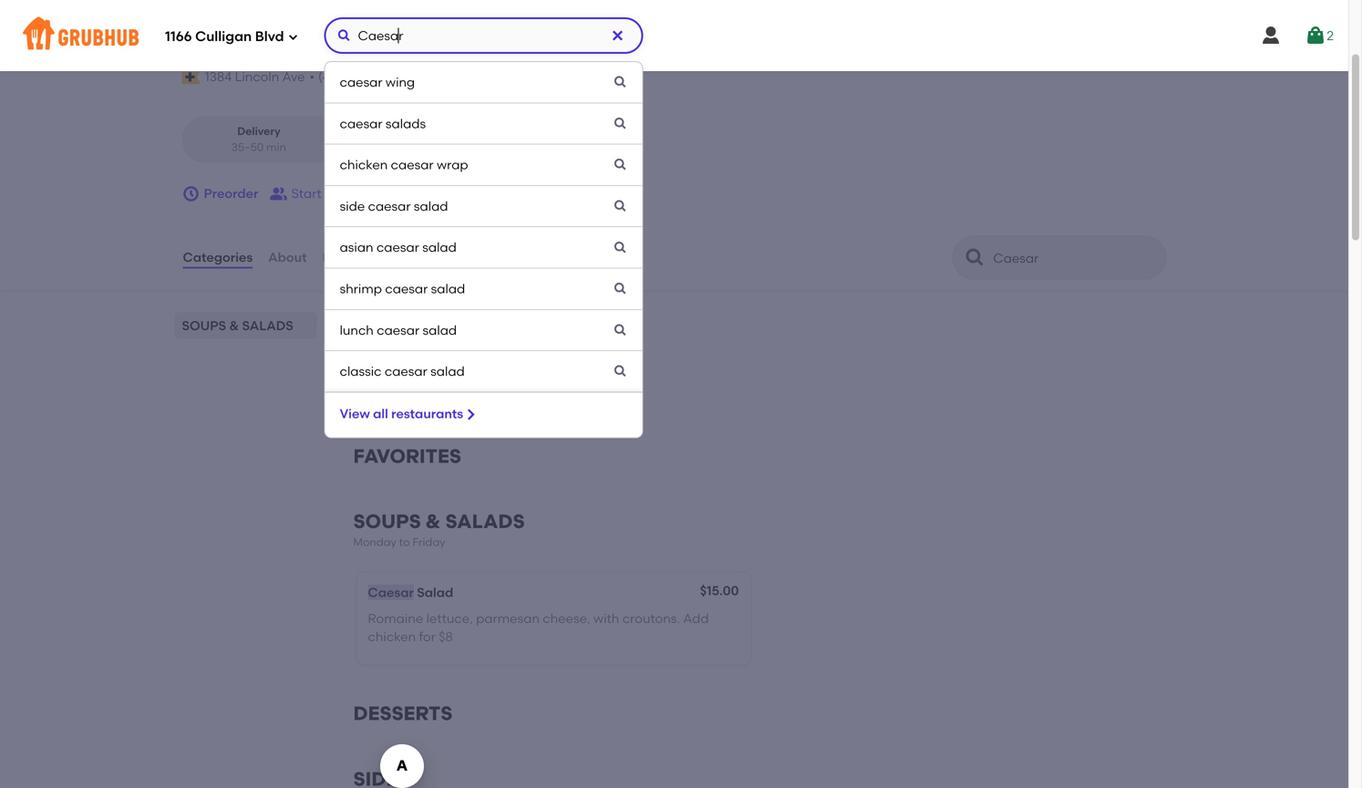 Task type: vqa. For each thing, say whether or not it's contained in the screenshot.
Friday
yes



Task type: describe. For each thing, give the bounding box(es) containing it.
lincoln
[[235, 69, 279, 85]]

min inside delivery 35–50 min
[[266, 140, 286, 154]]

svg image for asian caesar salad
[[614, 240, 628, 255]]

desserts
[[353, 702, 453, 725]]

(408) 769-4990 button
[[318, 68, 408, 86]]

all
[[373, 406, 388, 421]]

search icon image
[[965, 247, 986, 268]]

shrimp caesar salad
[[340, 281, 465, 296]]

reviews button
[[322, 225, 374, 290]]

wing
[[386, 74, 415, 90]]

with
[[594, 611, 620, 626]]

about
[[268, 250, 307, 265]]

salad for lunch caesar salad
[[423, 322, 457, 338]]

preorder button
[[182, 177, 259, 210]]

start
[[291, 186, 322, 201]]

svg image for 1166 culligan blvd
[[288, 31, 299, 42]]

classic
[[340, 364, 382, 379]]

lunch
[[340, 322, 374, 338]]

reviews
[[323, 250, 373, 265]]

769-
[[353, 69, 379, 85]]

caesar for classic
[[385, 364, 428, 379]]

culligan
[[195, 28, 252, 45]]

svg image for classic caesar salad
[[614, 364, 628, 379]]

pickup
[[399, 125, 436, 138]]

pickup 5.7 mi • 15–25 min
[[370, 125, 465, 154]]

0 vertical spatial •
[[310, 69, 315, 85]]

lettuce,
[[427, 611, 473, 626]]

1166
[[165, 28, 192, 45]]

cuisine
[[351, 25, 446, 55]]

caesar for chicken
[[391, 157, 434, 172]]

view all restaurants
[[340, 406, 464, 421]]

salad for classic caesar salad
[[431, 364, 465, 379]]

about button
[[267, 225, 308, 290]]

$8
[[439, 629, 453, 645]]

chicken inside list box
[[340, 157, 388, 172]]

option group containing delivery 35–50 min
[[182, 116, 495, 163]]

1166 culligan blvd
[[165, 28, 284, 45]]

1384
[[205, 69, 232, 85]]

caesar wing
[[340, 74, 415, 90]]

arepas
[[182, 25, 274, 55]]

friday
[[413, 536, 446, 549]]

caesar for side
[[368, 198, 411, 214]]

Search for food, convenience, alcohol... search field
[[324, 17, 644, 54]]

asian
[[340, 240, 374, 255]]

favorites
[[353, 444, 462, 468]]

side caesar salad
[[340, 198, 448, 214]]

• inside the pickup 5.7 mi • 15–25 min
[[406, 140, 410, 154]]

arepas
[[353, 379, 432, 402]]

salads for soups & salads
[[242, 318, 294, 333]]

salad for side caesar salad
[[414, 198, 448, 214]]

caesar
[[368, 585, 414, 600]]

add
[[683, 611, 709, 626]]

& for soups & salads monday to friday
[[426, 510, 441, 533]]

romaine
[[368, 611, 423, 626]]

Search Arepas Latin Cuisine search field
[[992, 249, 1132, 267]]

soups for soups & salads monday to friday
[[353, 510, 421, 533]]

latin
[[280, 25, 345, 55]]

ave
[[282, 69, 305, 85]]

4990
[[379, 69, 408, 85]]

salad for asian caesar salad
[[423, 240, 457, 255]]

(408)
[[318, 69, 350, 85]]

• (408) 769-4990
[[310, 69, 408, 85]]

min inside the pickup 5.7 mi • 15–25 min
[[445, 140, 465, 154]]

cheese,
[[543, 611, 591, 626]]

classic caesar salad
[[340, 364, 465, 379]]

categories button
[[182, 225, 254, 290]]



Task type: locate. For each thing, give the bounding box(es) containing it.
salad up shrimp caesar salad at the top left
[[423, 240, 457, 255]]

subscription pass image
[[182, 70, 200, 84]]

5.7
[[370, 140, 385, 154]]

soups inside tab
[[182, 318, 226, 333]]

list box
[[0, 61, 1363, 788], [324, 61, 644, 438]]

1 list box from the left
[[0, 61, 1363, 788]]

svg image for lunch caesar salad
[[614, 323, 628, 337]]

caesar for asian
[[377, 240, 420, 255]]

15–25
[[414, 140, 443, 154]]

• right the mi
[[406, 140, 410, 154]]

order
[[365, 186, 398, 201]]

lunch caesar salad
[[340, 322, 457, 338]]

2 button
[[1305, 19, 1334, 52]]

chicken
[[340, 157, 388, 172], [368, 629, 416, 645]]

& up friday at the bottom left of page
[[426, 510, 441, 533]]

restaurants
[[391, 406, 464, 421]]

salad down wrap
[[414, 198, 448, 214]]

salad up "starters"
[[431, 281, 465, 296]]

1384 lincoln ave
[[205, 69, 305, 85]]

asian caesar salad
[[340, 240, 457, 255]]

0 horizontal spatial •
[[310, 69, 315, 85]]

arepas latin cuisine
[[182, 25, 446, 55]]

salads for soups & salads monday to friday
[[446, 510, 525, 533]]

& for soups & salads
[[229, 318, 239, 333]]

1 horizontal spatial •
[[406, 140, 410, 154]]

salads inside tab
[[242, 318, 294, 333]]

1 horizontal spatial soups
[[353, 510, 421, 533]]

delivery
[[237, 125, 281, 138]]

caesar for lunch
[[377, 322, 420, 338]]

start group order button
[[269, 177, 398, 210]]

soups & salads
[[182, 318, 294, 333]]

croutons.
[[623, 611, 680, 626]]

option group
[[182, 116, 495, 163]]

salad up restaurants on the bottom of page
[[431, 364, 465, 379]]

• right ave
[[310, 69, 315, 85]]

monday
[[353, 536, 397, 549]]

1 vertical spatial chicken
[[368, 629, 416, 645]]

svg image
[[1261, 25, 1283, 47], [1305, 25, 1327, 47], [337, 28, 352, 43], [611, 28, 625, 43], [614, 75, 628, 90], [614, 116, 628, 131], [614, 158, 628, 172]]

start group order
[[291, 186, 398, 201]]

2 min from the left
[[445, 140, 465, 154]]

group
[[325, 186, 362, 201]]

& inside tab
[[229, 318, 239, 333]]

soups & salads tab
[[182, 316, 310, 335]]

parmesan
[[476, 611, 540, 626]]

soups down categories button
[[182, 318, 226, 333]]

1 horizontal spatial min
[[445, 140, 465, 154]]

min
[[266, 140, 286, 154], [445, 140, 465, 154]]

2
[[1327, 28, 1334, 43]]

1 vertical spatial •
[[406, 140, 410, 154]]

1 min from the left
[[266, 140, 286, 154]]

salad
[[417, 585, 454, 600]]

list box inside main navigation navigation
[[324, 61, 644, 438]]

soups
[[182, 318, 226, 333], [353, 510, 421, 533]]

delivery 35–50 min
[[232, 125, 286, 154]]

35–50
[[232, 140, 264, 154]]

0 vertical spatial &
[[229, 318, 239, 333]]

view
[[340, 406, 370, 421]]

salads down about button
[[242, 318, 294, 333]]

caesar
[[340, 74, 383, 90], [340, 116, 383, 131], [391, 157, 434, 172], [368, 198, 411, 214], [377, 240, 420, 255], [385, 281, 428, 296], [377, 322, 420, 338], [385, 364, 428, 379]]

& inside soups & salads monday to friday
[[426, 510, 441, 533]]

min up wrap
[[445, 140, 465, 154]]

1 horizontal spatial salads
[[446, 510, 525, 533]]

categories
[[183, 250, 253, 265]]

salads
[[386, 116, 426, 131]]

side
[[340, 198, 365, 214]]

soups up monday
[[353, 510, 421, 533]]

to
[[399, 536, 410, 549]]

soups inside soups & salads monday to friday
[[353, 510, 421, 533]]

svg image inside 2 button
[[1305, 25, 1327, 47]]

& down categories button
[[229, 318, 239, 333]]

1 horizontal spatial &
[[426, 510, 441, 533]]

0 vertical spatial soups
[[182, 318, 226, 333]]

salads
[[242, 318, 294, 333], [446, 510, 525, 533]]

chicken down romaine
[[368, 629, 416, 645]]

0 vertical spatial chicken
[[340, 157, 388, 172]]

&
[[229, 318, 239, 333], [426, 510, 441, 533]]

•
[[310, 69, 315, 85], [406, 140, 410, 154]]

for
[[419, 629, 436, 645]]

$15.00
[[700, 583, 739, 598]]

mi
[[389, 140, 402, 154]]

1384 lincoln ave button
[[204, 67, 306, 87]]

soups for soups & salads
[[182, 318, 226, 333]]

1 vertical spatial &
[[426, 510, 441, 533]]

blvd
[[255, 28, 284, 45]]

chicken down 5.7
[[340, 157, 388, 172]]

min down delivery
[[266, 140, 286, 154]]

soups & salads monday to friday
[[353, 510, 525, 549]]

caesar salad
[[368, 585, 454, 600]]

0 horizontal spatial min
[[266, 140, 286, 154]]

salads up friday at the bottom left of page
[[446, 510, 525, 533]]

chicken caesar wrap
[[340, 157, 469, 172]]

caesar salads
[[340, 116, 426, 131]]

romaine lettuce, parmesan cheese, with croutons. add chicken for $8
[[368, 611, 709, 645]]

1 vertical spatial soups
[[353, 510, 421, 533]]

salad
[[414, 198, 448, 214], [423, 240, 457, 255], [431, 281, 465, 296], [423, 322, 457, 338], [431, 364, 465, 379]]

0 horizontal spatial &
[[229, 318, 239, 333]]

wrap
[[437, 157, 469, 172]]

people icon image
[[269, 185, 288, 203]]

svg image for side caesar salad
[[614, 199, 628, 213]]

svg image inside the preorder button
[[182, 185, 200, 203]]

starters
[[353, 313, 453, 336]]

svg image
[[288, 31, 299, 42], [182, 185, 200, 203], [614, 199, 628, 213], [614, 240, 628, 255], [614, 282, 628, 296], [614, 323, 628, 337], [614, 364, 628, 379], [464, 407, 478, 422]]

caesar for shrimp
[[385, 281, 428, 296]]

shrimp
[[340, 281, 382, 296]]

0 horizontal spatial salads
[[242, 318, 294, 333]]

0 vertical spatial salads
[[242, 318, 294, 333]]

chicken inside romaine lettuce, parmesan cheese, with croutons. add chicken for $8
[[368, 629, 416, 645]]

preorder
[[204, 186, 259, 201]]

0 horizontal spatial soups
[[182, 318, 226, 333]]

2 list box from the left
[[324, 61, 644, 438]]

salads inside soups & salads monday to friday
[[446, 510, 525, 533]]

salad down shrimp caesar salad at the top left
[[423, 322, 457, 338]]

1 vertical spatial salads
[[446, 510, 525, 533]]

main navigation navigation
[[0, 0, 1363, 788]]

svg image for shrimp caesar salad
[[614, 282, 628, 296]]

salad for shrimp caesar salad
[[431, 281, 465, 296]]



